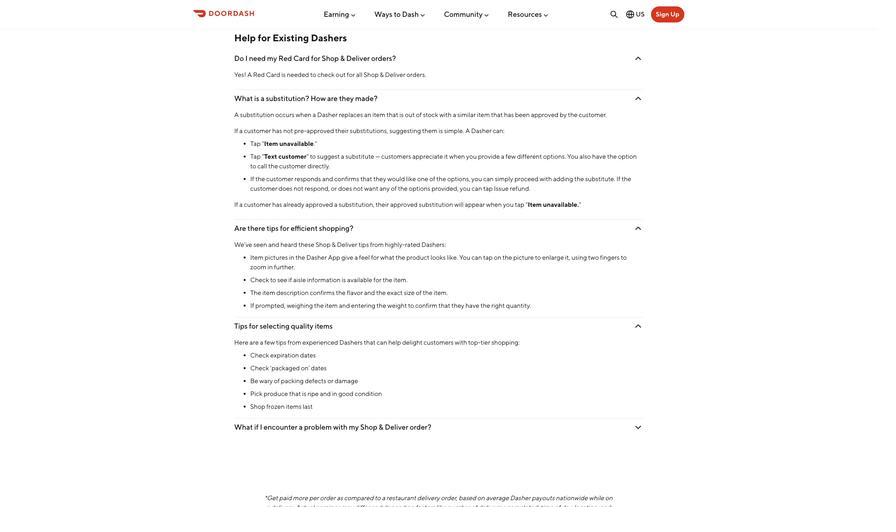 Task type: vqa. For each thing, say whether or not it's contained in the screenshot.
any's Make
no



Task type: describe. For each thing, give the bounding box(es) containing it.
need
[[249, 54, 266, 63]]

for right the available at the bottom left of the page
[[374, 277, 382, 284]]

0 vertical spatial tips
[[267, 225, 279, 233]]

the right weighing on the bottom left
[[314, 302, 324, 310]]

shop right these
[[316, 241, 331, 249]]

approved up ."
[[307, 127, 334, 135]]

not left want
[[353, 185, 363, 193]]

0 vertical spatial item.
[[394, 277, 408, 284]]

confirms inside if the customer responds and confirms that they would like one of the options, you can simply proceed with adding the substitute. if the customer does not respond, or does not want any of the options provided, you can tap issue refund.
[[334, 176, 359, 183]]

globe line image
[[626, 10, 635, 19]]

to left 'dash'
[[394, 10, 401, 18]]

how
[[311, 94, 326, 103]]

& up yes! a red card is needed to check out for all shop & deliver orders.
[[340, 54, 345, 63]]

of left the day,
[[555, 505, 560, 508]]

you down issue
[[503, 201, 514, 209]]

the right adding
[[575, 176, 584, 183]]

1 vertical spatial customers
[[424, 339, 454, 347]]

1 vertical spatial item.
[[434, 290, 448, 297]]

respond,
[[305, 185, 330, 193]]

here
[[234, 339, 248, 347]]

2 associate from the left
[[513, 7, 539, 15]]

tap " item unavailable ."
[[250, 140, 317, 148]]

0 vertical spatial an
[[435, 7, 442, 15]]

customer inside " to suggest a substitute — customers appreciate it when you provide a few different options. you also have the option to call the customer directly.
[[279, 163, 306, 170]]

to left find
[[415, 7, 421, 15]]

& up app
[[332, 241, 336, 249]]

entering
[[351, 302, 375, 310]]

0 vertical spatial my
[[267, 54, 277, 63]]

orders?
[[371, 54, 396, 63]]

to right picture
[[535, 254, 541, 262]]

0 vertical spatial are
[[327, 94, 338, 103]]

1 horizontal spatial item
[[264, 140, 278, 148]]

number
[[447, 505, 470, 508]]

and inside *get paid more per order as compared to a restaurant delivery order, based on average dasher payouts nationwide while on a delivery. actual earnings may differ and depend on factors like number of deliveries completed, time of day, location, an
[[371, 505, 382, 508]]

for up heard
[[280, 225, 289, 233]]

if for if prompted, weighing the item and entering the weight to confirm that they have the right quantity.
[[250, 302, 254, 310]]

unavailable
[[279, 140, 314, 148]]

are
[[234, 225, 246, 233]]

if prompted, weighing the item and entering the weight to confirm that they have the right quantity.
[[250, 302, 531, 310]]

average
[[486, 495, 509, 503]]

based
[[459, 495, 476, 503]]

on up deliveries
[[477, 495, 485, 503]]

item inside item pictures in the dasher app give a feel for what the product looks like. you can tap on the picture to enlarge it, using two fingers to zoom in further.
[[250, 254, 264, 262]]

0 vertical spatial dashers
[[311, 32, 347, 43]]

check for for
[[250, 365, 269, 373]]

they inside if the customer responds and confirms that they would like one of the options, you can simply proceed with adding the substitute. if the customer does not respond, or does not want any of the options provided, you can tap issue refund.
[[373, 176, 386, 183]]

2 vertical spatial when
[[486, 201, 502, 209]]

if for if a customer has already approved a substitution, their approved substitution will appear when you tap " item unavailable. "
[[234, 201, 238, 209]]

has for if a customer has not pre-approved their substitutions, suggesting them is simple. a dasher can:
[[272, 127, 282, 135]]

help
[[234, 32, 256, 43]]

with left top-
[[455, 339, 467, 347]]

0 horizontal spatial they
[[339, 94, 354, 103]]

is left ripe
[[302, 391, 306, 398]]

depend
[[383, 505, 406, 508]]

" inside " to suggest a substitute — customers appreciate it when you provide a few different options. you also have the option to call the customer directly.
[[307, 153, 309, 161]]

app
[[328, 254, 340, 262]]

deliver down orders?
[[385, 71, 406, 79]]

of right any
[[391, 185, 397, 193]]

the item description confirms the flavor and the exact size of the item.
[[250, 290, 448, 297]]

approved left "by"
[[531, 111, 559, 119]]

similar
[[458, 111, 476, 119]]

substitute.
[[585, 176, 616, 183]]

0 vertical spatial has
[[504, 111, 514, 119]]

check expiration dates
[[250, 352, 316, 360]]

customer.
[[579, 111, 607, 119]]

produce
[[264, 391, 288, 398]]

dash
[[402, 10, 419, 18]]

that left 'help'
[[364, 339, 376, 347]]

with inside if the customer responds and confirms that they would like one of the options, you can simply proceed with adding the substitute. if the customer does not respond, or does not want any of the options provided, you can tap issue refund.
[[540, 176, 552, 183]]

picture
[[514, 254, 534, 262]]

on'
[[301, 365, 310, 373]]

1 horizontal spatial from
[[370, 241, 384, 249]]

for left all
[[347, 71, 355, 79]]

1 horizontal spatial if
[[289, 277, 292, 284]]

occurs
[[275, 111, 295, 119]]

to left see
[[270, 277, 276, 284]]

of right the one
[[430, 176, 435, 183]]

can left ask
[[470, 7, 481, 15]]

can up appear
[[472, 185, 482, 193]]

that up suggesting
[[387, 111, 398, 119]]

up
[[671, 10, 680, 18]]

adding
[[553, 176, 573, 183]]

1 vertical spatial or
[[328, 378, 334, 386]]

0 vertical spatial will
[[300, 7, 309, 15]]

shop right all
[[364, 71, 379, 79]]

appear
[[465, 201, 485, 209]]

2 vertical spatial they
[[452, 302, 464, 310]]

0 horizontal spatial out
[[336, 71, 346, 79]]

1 horizontal spatial their
[[376, 201, 389, 209]]

0 horizontal spatial from
[[288, 339, 301, 347]]

want
[[364, 185, 378, 193]]

and up pictures in the bottom left of the page
[[268, 241, 279, 249]]

shopping.
[[341, 7, 369, 15]]

the right "by"
[[568, 111, 578, 119]]

you right item,
[[459, 7, 469, 15]]

different
[[517, 153, 542, 161]]

1 vertical spatial will
[[454, 201, 464, 209]]

1 horizontal spatial i
[[260, 424, 262, 432]]

is right the them
[[439, 127, 443, 135]]

packing
[[281, 378, 304, 386]]

help for existing dashers
[[234, 32, 347, 43]]

exact
[[387, 290, 403, 297]]

item down the item description confirms the flavor and the exact size of the item.
[[325, 302, 338, 310]]

the left the option on the top of page
[[607, 153, 617, 161]]

with right stock
[[440, 111, 452, 119]]

" to suggest a substitute — customers appreciate it when you provide a few different options. you also have the option to call the customer directly.
[[250, 153, 637, 170]]

do i need my red card for shop & deliver orders?
[[234, 54, 396, 63]]

the up exact
[[383, 277, 392, 284]]

1 vertical spatial dates
[[311, 365, 327, 373]]

item pictures in the dasher app give a feel for what the product looks like. you can tap on the picture to enlarge it, using two fingers to zoom in further.
[[250, 254, 627, 271]]

payouts
[[532, 495, 555, 503]]

deliver left order?
[[385, 424, 408, 432]]

ways to dash link
[[374, 7, 426, 22]]

you right options,
[[472, 176, 482, 183]]

of right size
[[416, 290, 422, 297]]

item up prompted,
[[262, 290, 275, 297]]

item,
[[443, 7, 457, 15]]

."
[[314, 140, 317, 148]]

& down condition
[[379, 424, 384, 432]]

0 vertical spatial i
[[245, 54, 248, 63]]

that right confirm
[[439, 302, 450, 310]]

tap for tap " text customer
[[250, 153, 261, 161]]

confirm
[[415, 302, 438, 310]]

the right no,
[[246, 7, 255, 15]]

2 store from the left
[[497, 7, 512, 15]]

rated
[[405, 241, 420, 249]]

not left pre-
[[283, 127, 293, 135]]

0 horizontal spatial when
[[296, 111, 312, 119]]

0 vertical spatial in
[[289, 254, 294, 262]]

the right do
[[330, 7, 340, 15]]

like inside if the customer responds and confirms that they would like one of the options, you can simply proceed with adding the substitute. if the customer does not respond, or does not want any of the options provided, you can tap issue refund.
[[406, 176, 416, 183]]

of left stock
[[416, 111, 422, 119]]

2 vertical spatial tips
[[276, 339, 286, 347]]

also
[[580, 153, 591, 161]]

the left right
[[481, 302, 490, 310]]

order,
[[441, 495, 458, 503]]

earning
[[324, 10, 349, 18]]

the down the option on the top of page
[[622, 176, 631, 183]]

substitutions,
[[350, 127, 388, 135]]

pictures
[[265, 254, 288, 262]]

not down responds
[[294, 185, 304, 193]]

deliver up "give"
[[337, 241, 357, 249]]

ways to dash
[[374, 10, 419, 18]]

the right the "what"
[[396, 254, 405, 262]]

the down call
[[255, 176, 265, 183]]

has for if a customer has already approved a substitution, their approved substitution will appear when you tap " item unavailable. "
[[272, 201, 282, 209]]

dasher inside item pictures in the dasher app give a feel for what the product looks like. you can tap on the picture to enlarge it, using two fingers to zoom in further.
[[306, 254, 327, 262]]

us
[[636, 10, 645, 18]]

on right the while on the right bottom of the page
[[605, 495, 613, 503]]

sign up
[[656, 10, 680, 18]]

1 vertical spatial card
[[266, 71, 280, 79]]

suggest
[[317, 153, 340, 161]]

customers inside " to suggest a substitute — customers appreciate it when you provide a few different options. you also have the option to call the customer directly.
[[381, 153, 411, 161]]

substitute
[[346, 153, 374, 161]]

is up the item description confirms the flavor and the exact size of the item.
[[342, 277, 346, 284]]

1 vertical spatial dashers
[[339, 339, 363, 347]]

or inside if the customer responds and confirms that they would like one of the options, you can simply proceed with adding the substitute. if the customer does not respond, or does not want any of the options provided, you can tap issue refund.
[[331, 185, 337, 193]]

you down options,
[[460, 185, 471, 193]]

there
[[248, 225, 265, 233]]

shop down pick at the left bottom of page
[[250, 404, 265, 411]]

what if i encounter a problem with my shop & deliver order?
[[234, 424, 431, 432]]

2 vertical spatial in
[[332, 391, 337, 398]]

1 horizontal spatial my
[[349, 424, 359, 432]]

—
[[376, 153, 380, 161]]

ways
[[374, 10, 393, 18]]

deliver up all
[[346, 54, 370, 63]]

information
[[307, 277, 341, 284]]

size
[[404, 290, 415, 297]]

check to see if aisle information is available for the item.
[[250, 277, 408, 284]]

the down these
[[296, 254, 305, 262]]

2 does from the left
[[338, 185, 352, 193]]

check 'packaged on' dates
[[250, 365, 327, 373]]

approved down respond,
[[306, 201, 333, 209]]

for left help.
[[541, 7, 549, 15]]

when inside " to suggest a substitute — customers appreciate it when you provide a few different options. you also have the option to call the customer directly.
[[449, 153, 465, 161]]

you inside " to suggest a substitute — customers appreciate it when you provide a few different options. you also have the option to call the customer directly.
[[567, 153, 579, 161]]

proceed
[[515, 176, 539, 183]]

delivery.
[[271, 505, 294, 508]]

the down 'would'
[[398, 185, 408, 193]]

the down text
[[268, 163, 278, 170]]

on down restaurant
[[407, 505, 414, 508]]

substitution?
[[266, 94, 309, 103]]

is up suggesting
[[400, 111, 404, 119]]

for right help
[[258, 32, 271, 43]]

that up can:
[[491, 111, 503, 119]]

option
[[618, 153, 637, 161]]

what
[[380, 254, 394, 262]]

two
[[588, 254, 599, 262]]

highly-
[[385, 241, 405, 249]]

shop frozen items last
[[250, 404, 313, 411]]

directly.
[[308, 163, 330, 170]]

substitution,
[[339, 201, 375, 209]]

weighing
[[287, 302, 313, 310]]

chevron down image for what if i encounter a problem with my shop & deliver order?
[[633, 423, 643, 433]]

differ
[[355, 505, 370, 508]]

to up directly.
[[310, 153, 316, 161]]

tier
[[481, 339, 490, 347]]

looks
[[431, 254, 446, 262]]

are there tips for efficient shopping?
[[234, 225, 353, 233]]

can:
[[493, 127, 505, 135]]

2 vertical spatial a
[[466, 127, 470, 135]]

to right fingers
[[621, 254, 627, 262]]

the left flavor at bottom
[[336, 290, 346, 297]]

the up confirm
[[423, 290, 433, 297]]

and down the item description confirms the flavor and the exact size of the item.
[[339, 302, 350, 310]]

that inside if the customer responds and confirms that they would like one of the options, you can simply proceed with adding the substitute. if the customer does not respond, or does not want any of the options provided, you can tap issue refund.
[[361, 176, 372, 183]]

the left exact
[[376, 290, 386, 297]]

paid
[[279, 495, 292, 503]]

encounter
[[264, 424, 298, 432]]

if a customer has already approved a substitution, their approved substitution will appear when you tap " item unavailable. "
[[234, 201, 581, 209]]

dasher left can:
[[471, 127, 492, 135]]

dashers:
[[422, 241, 446, 249]]

can left 'help'
[[377, 339, 387, 347]]

the left weight
[[377, 302, 386, 310]]

chevron down image for what is a substitution? how are they made?
[[633, 94, 643, 103]]

like inside *get paid more per order as compared to a restaurant delivery order, based on average dasher payouts nationwide while on a delivery. actual earnings may differ and depend on factors like number of deliveries completed, time of day, location, an
[[436, 505, 446, 508]]

1 vertical spatial items
[[286, 404, 302, 411]]

for right tips at the left bottom
[[249, 322, 258, 331]]

dasher inside *get paid more per order as compared to a restaurant delivery order, based on average dasher payouts nationwide while on a delivery. actual earnings may differ and depend on factors like number of deliveries completed, time of day, location, an
[[510, 495, 531, 503]]

0 horizontal spatial if
[[254, 424, 259, 432]]

unable
[[394, 7, 414, 15]]

1 horizontal spatial a
[[247, 71, 252, 79]]



Task type: locate. For each thing, give the bounding box(es) containing it.
earnings
[[316, 505, 340, 508]]

1 horizontal spatial an
[[435, 7, 442, 15]]

have left right
[[466, 302, 479, 310]]

1 horizontal spatial store
[[497, 7, 512, 15]]

out right check
[[336, 71, 346, 79]]

0 vertical spatial dates
[[300, 352, 316, 360]]

simple.
[[444, 127, 464, 135]]

the left picture
[[503, 254, 512, 262]]

you inside item pictures in the dasher app give a feel for what the product looks like. you can tap on the picture to enlarge it, using two fingers to zoom in further.
[[459, 254, 471, 262]]

items
[[315, 322, 333, 331], [286, 404, 302, 411]]

0 horizontal spatial are
[[250, 339, 259, 347]]

what is a substitution? how are they made?
[[234, 94, 378, 103]]

2 vertical spatial tap
[[483, 254, 493, 262]]

when
[[296, 111, 312, 119], [449, 153, 465, 161], [486, 201, 502, 209]]

0 vertical spatial customers
[[381, 153, 411, 161]]

when up pre-
[[296, 111, 312, 119]]

0 vertical spatial substitution
[[240, 111, 274, 119]]

few down selecting on the bottom left
[[265, 339, 275, 347]]

delivery
[[417, 495, 440, 503]]

0 vertical spatial from
[[370, 241, 384, 249]]

options.
[[543, 153, 566, 161]]

has up tap " item unavailable ."
[[272, 127, 282, 135]]

2 chevron down image from the top
[[633, 322, 643, 332]]

delight
[[402, 339, 423, 347]]

help.
[[550, 7, 564, 15]]

1 associate from the left
[[272, 7, 299, 15]]

associate up help for existing dashers
[[272, 7, 299, 15]]

few left the different at right
[[506, 153, 516, 161]]

0 vertical spatial red
[[279, 54, 292, 63]]

problem
[[304, 424, 332, 432]]

check up be
[[250, 365, 269, 373]]

top-
[[468, 339, 481, 347]]

customers
[[381, 153, 411, 161], [424, 339, 454, 347]]

item up if a customer has not pre-approved their substitutions, suggesting them is simple. a dasher can:
[[373, 111, 385, 119]]

location,
[[574, 505, 599, 508]]

card up needed
[[294, 54, 310, 63]]

you left also
[[567, 153, 579, 161]]

right
[[492, 302, 505, 310]]

these
[[299, 241, 314, 249]]

by
[[560, 111, 567, 119]]

earning link
[[324, 7, 356, 22]]

0 horizontal spatial my
[[267, 54, 277, 63]]

1 vertical spatial tap
[[250, 153, 261, 161]]

all
[[356, 71, 363, 79]]

my down good
[[349, 424, 359, 432]]

chevron down image
[[633, 54, 643, 63], [633, 94, 643, 103], [633, 423, 643, 433]]

1 vertical spatial few
[[265, 339, 275, 347]]

1 vertical spatial have
[[466, 302, 479, 310]]

and up entering
[[364, 290, 375, 297]]

from up the expiration
[[288, 339, 301, 347]]

2 chevron down image from the top
[[633, 94, 643, 103]]

1 vertical spatial from
[[288, 339, 301, 347]]

1 horizontal spatial substitution
[[419, 201, 453, 209]]

0 vertical spatial they
[[339, 94, 354, 103]]

is left needed
[[282, 71, 286, 79]]

made?
[[355, 94, 378, 103]]

a substitution occurs when a dasher replaces an item that is out of stock with a similar item that has been approved by the customer.
[[234, 111, 607, 119]]

check for there
[[250, 277, 269, 284]]

1 vertical spatial red
[[253, 71, 265, 79]]

when down issue
[[486, 201, 502, 209]]

the
[[246, 7, 255, 15], [330, 7, 340, 15], [568, 111, 578, 119], [607, 153, 617, 161], [268, 163, 278, 170], [255, 176, 265, 183], [437, 176, 446, 183], [575, 176, 584, 183], [622, 176, 631, 183], [398, 185, 408, 193], [296, 254, 305, 262], [396, 254, 405, 262], [503, 254, 512, 262], [383, 277, 392, 284], [336, 290, 346, 297], [376, 290, 386, 297], [423, 290, 433, 297], [314, 302, 324, 310], [377, 302, 386, 310], [481, 302, 490, 310]]

0 vertical spatial card
[[294, 54, 310, 63]]

1 store from the left
[[256, 7, 271, 15]]

i right do
[[245, 54, 248, 63]]

a inside item pictures in the dasher app give a feel for what the product looks like. you can tap on the picture to enlarge it, using two fingers to zoom in further.
[[355, 254, 358, 262]]

can right the like.
[[472, 254, 482, 262]]

0 horizontal spatial in
[[268, 264, 273, 271]]

store
[[256, 7, 271, 15], [497, 7, 512, 15]]

1 what from the top
[[234, 94, 253, 103]]

2 horizontal spatial in
[[332, 391, 337, 398]]

feel
[[359, 254, 370, 262]]

0 horizontal spatial item.
[[394, 277, 408, 284]]

approved down options
[[390, 201, 418, 209]]

1 chevron down image from the top
[[633, 54, 643, 63]]

0 vertical spatial chevron down image
[[633, 54, 643, 63]]

1 vertical spatial substitution
[[419, 201, 453, 209]]

0 horizontal spatial items
[[286, 404, 302, 411]]

1 vertical spatial confirms
[[310, 290, 335, 297]]

1 horizontal spatial does
[[338, 185, 352, 193]]

are right how
[[327, 94, 338, 103]]

deliveries
[[478, 505, 506, 508]]

has left the already
[[272, 201, 282, 209]]

0 horizontal spatial an
[[364, 111, 371, 119]]

if for if the customer responds and confirms that they would like one of the options, you can simply proceed with adding the substitute. if the customer does not respond, or does not want any of the options provided, you can tap issue refund.
[[250, 176, 254, 183]]

shop up yes! a red card is needed to check out for all shop & deliver orders.
[[322, 54, 339, 63]]

2 tap from the top
[[250, 153, 261, 161]]

1 horizontal spatial customers
[[424, 339, 454, 347]]

tap down refund.
[[515, 201, 525, 209]]

tap inside item pictures in the dasher app give a feel for what the product looks like. you can tap on the picture to enlarge it, using two fingers to zoom in further.
[[483, 254, 493, 262]]

fingers
[[600, 254, 620, 262]]

1 horizontal spatial red
[[279, 54, 292, 63]]

deliver
[[346, 54, 370, 63], [385, 71, 406, 79], [337, 241, 357, 249], [385, 424, 408, 432]]

tap " text customer
[[250, 153, 307, 161]]

is left substitution?
[[254, 94, 259, 103]]

you right the like.
[[459, 254, 471, 262]]

1 horizontal spatial items
[[315, 322, 333, 331]]

1 horizontal spatial have
[[592, 153, 606, 161]]

0 horizontal spatial card
[[266, 71, 280, 79]]

an up substitutions,
[[364, 111, 371, 119]]

0 horizontal spatial their
[[335, 127, 349, 135]]

or right respond,
[[331, 185, 337, 193]]

and up respond,
[[322, 176, 333, 183]]

dates
[[300, 352, 316, 360], [311, 365, 327, 373]]

check
[[317, 71, 335, 79]]

ripe
[[308, 391, 319, 398]]

shop down condition
[[360, 424, 377, 432]]

shopping?
[[319, 225, 353, 233]]

the
[[250, 290, 261, 297]]

chevron down image
[[633, 224, 643, 234], [633, 322, 643, 332]]

for up check
[[311, 54, 320, 63]]

dates up defects
[[311, 365, 327, 373]]

like
[[406, 176, 416, 183], [436, 505, 446, 508]]

to inside *get paid more per order as compared to a restaurant delivery order, based on average dasher payouts nationwide while on a delivery. actual earnings may differ and depend on factors like number of deliveries completed, time of day, location, an
[[375, 495, 381, 503]]

3 chevron down image from the top
[[633, 423, 643, 433]]

tap for tap " item unavailable ."
[[250, 140, 261, 148]]

they right confirm
[[452, 302, 464, 310]]

0 vertical spatial you
[[567, 153, 579, 161]]

1 horizontal spatial associate
[[513, 7, 539, 15]]

*get paid more per order as compared to a restaurant delivery order, based on average dasher payouts nationwide while on a delivery. actual earnings may differ and depend on factors like number of deliveries completed, time of day, location, an
[[264, 495, 613, 508]]

like down order,
[[436, 505, 446, 508]]

it
[[444, 153, 448, 161]]

we've
[[234, 241, 252, 249]]

1 vertical spatial they
[[373, 176, 386, 183]]

if for if a customer has not pre-approved their substitutions, suggesting them is simple. a dasher can:
[[234, 127, 238, 135]]

0 vertical spatial like
[[406, 176, 416, 183]]

0 vertical spatial a
[[247, 71, 252, 79]]

1 horizontal spatial out
[[405, 111, 415, 119]]

1 horizontal spatial card
[[294, 54, 310, 63]]

have right also
[[592, 153, 606, 161]]

have inside " to suggest a substitute — customers appreciate it when you provide a few different options. you also have the option to call the customer directly.
[[592, 153, 606, 161]]

dasher down how
[[317, 111, 338, 119]]

1 check from the top
[[250, 277, 269, 284]]

confirms down substitute
[[334, 176, 359, 183]]

no, the store associate will not do the shopping. if you're unable to find an item, you can ask a store associate for help.
[[234, 7, 564, 15]]

help
[[388, 339, 401, 347]]

my
[[267, 54, 277, 63], [349, 424, 359, 432]]

1 vertical spatial a
[[234, 111, 239, 119]]

shop
[[322, 54, 339, 63], [364, 71, 379, 79], [316, 241, 331, 249], [250, 404, 265, 411], [360, 424, 377, 432]]

item
[[373, 111, 385, 119], [477, 111, 490, 119], [262, 290, 275, 297], [325, 302, 338, 310]]

dashers right the experienced
[[339, 339, 363, 347]]

damage
[[335, 378, 358, 386]]

does up 'substitution,'
[[338, 185, 352, 193]]

1 vertical spatial out
[[405, 111, 415, 119]]

customers right delight
[[424, 339, 454, 347]]

2 check from the top
[[250, 352, 269, 360]]

item up zoom
[[250, 254, 264, 262]]

and
[[322, 176, 333, 183], [268, 241, 279, 249], [364, 290, 375, 297], [339, 302, 350, 310], [320, 391, 331, 398], [371, 505, 382, 508]]

0 horizontal spatial i
[[245, 54, 248, 63]]

0 vertical spatial tap
[[483, 185, 493, 193]]

will left appear
[[454, 201, 464, 209]]

for inside item pictures in the dasher app give a feel for what the product looks like. you can tap on the picture to enlarge it, using two fingers to zoom in further.
[[371, 254, 379, 262]]

pick
[[250, 391, 263, 398]]

1 horizontal spatial will
[[454, 201, 464, 209]]

1 chevron down image from the top
[[633, 224, 643, 234]]

are
[[327, 94, 338, 103], [250, 339, 259, 347]]

here are a few tips from experienced dashers that can help delight customers with top-tier shopping:
[[234, 339, 520, 347]]

1 vertical spatial i
[[260, 424, 262, 432]]

item. up confirm
[[434, 290, 448, 297]]

that up want
[[361, 176, 372, 183]]

not left do
[[310, 7, 320, 15]]

factors
[[416, 505, 435, 508]]

0 vertical spatial what
[[234, 94, 253, 103]]

frozen
[[267, 404, 285, 411]]

0 horizontal spatial associate
[[272, 7, 299, 15]]

would
[[387, 176, 405, 183]]

0 vertical spatial have
[[592, 153, 606, 161]]

1 vertical spatial you
[[459, 254, 471, 262]]

1 vertical spatial tap
[[515, 201, 525, 209]]

to left check
[[310, 71, 316, 79]]

can left simply
[[483, 176, 494, 183]]

0 vertical spatial out
[[336, 71, 346, 79]]

on inside item pictures in the dasher app give a feel for what the product looks like. you can tap on the picture to enlarge it, using two fingers to zoom in further.
[[494, 254, 501, 262]]

1 horizontal spatial you
[[567, 153, 579, 161]]

item. up exact
[[394, 277, 408, 284]]

existing
[[273, 32, 309, 43]]

resources
[[508, 10, 542, 18]]

1 tap from the top
[[250, 140, 261, 148]]

it,
[[565, 254, 570, 262]]

0 vertical spatial check
[[250, 277, 269, 284]]

completed,
[[507, 505, 539, 508]]

of down based
[[471, 505, 477, 508]]

ask
[[482, 7, 491, 15]]

3 check from the top
[[250, 365, 269, 373]]

what for what is a substitution? how are they made?
[[234, 94, 253, 103]]

that down packing
[[289, 391, 301, 398]]

not
[[310, 7, 320, 15], [283, 127, 293, 135], [294, 185, 304, 193], [353, 185, 363, 193]]

and right differ
[[371, 505, 382, 508]]

0 horizontal spatial a
[[234, 111, 239, 119]]

out
[[336, 71, 346, 79], [405, 111, 415, 119]]

store right no,
[[256, 7, 271, 15]]

can inside item pictures in the dasher app give a feel for what the product looks like. you can tap on the picture to enlarge it, using two fingers to zoom in further.
[[472, 254, 482, 262]]

1 horizontal spatial like
[[436, 505, 446, 508]]

when right it
[[449, 153, 465, 161]]

2 horizontal spatial they
[[452, 302, 464, 310]]

an right find
[[435, 7, 442, 15]]

1 horizontal spatial they
[[373, 176, 386, 183]]

a
[[247, 71, 252, 79], [234, 111, 239, 119], [466, 127, 470, 135]]

confirms down information
[[310, 290, 335, 297]]

1 vertical spatial like
[[436, 505, 446, 508]]

1 vertical spatial if
[[254, 424, 259, 432]]

0 horizontal spatial have
[[466, 302, 479, 310]]

item right similar
[[477, 111, 490, 119]]

1 vertical spatial item
[[528, 201, 542, 209]]

chevron down image for are there tips for efficient shopping?
[[633, 224, 643, 234]]

1 does from the left
[[279, 185, 293, 193]]

and right ripe
[[320, 391, 331, 398]]

flavor
[[347, 290, 363, 297]]

simply
[[495, 176, 513, 183]]

does
[[279, 185, 293, 193], [338, 185, 352, 193]]

be
[[250, 378, 258, 386]]

item up text
[[264, 140, 278, 148]]

with right problem
[[333, 424, 348, 432]]

to down size
[[408, 302, 414, 310]]

on left picture
[[494, 254, 501, 262]]

check left the expiration
[[250, 352, 269, 360]]

i left encounter at the left bottom
[[260, 424, 262, 432]]

0 horizontal spatial does
[[279, 185, 293, 193]]

options
[[409, 185, 431, 193]]

tips right "there"
[[267, 225, 279, 233]]

stock
[[423, 111, 438, 119]]

2 vertical spatial chevron down image
[[633, 423, 643, 433]]

the up provided,
[[437, 176, 446, 183]]

tips
[[234, 322, 248, 331]]

has
[[504, 111, 514, 119], [272, 127, 282, 135], [272, 201, 282, 209]]

0 vertical spatial items
[[315, 322, 333, 331]]

out up suggesting
[[405, 111, 415, 119]]

2 horizontal spatial item
[[528, 201, 542, 209]]

be wary of packing defects or damage
[[250, 378, 358, 386]]

0 horizontal spatial red
[[253, 71, 265, 79]]

you inside " to suggest a substitute — customers appreciate it when you provide a few different options. you also have the option to call the customer directly.
[[466, 153, 477, 161]]

will left do
[[300, 7, 309, 15]]

of right the wary
[[274, 378, 280, 386]]

0 vertical spatial tap
[[250, 140, 261, 148]]

substitution left occurs
[[240, 111, 274, 119]]

quantity.
[[506, 302, 531, 310]]

2 what from the top
[[234, 424, 253, 432]]

0 vertical spatial item
[[264, 140, 278, 148]]

they up replaces
[[339, 94, 354, 103]]

1 vertical spatial an
[[364, 111, 371, 119]]

1 vertical spatial tips
[[359, 241, 369, 249]]

chevron down image for tips for selecting quality items
[[633, 322, 643, 332]]

has left been in the right top of the page
[[504, 111, 514, 119]]

description
[[277, 290, 309, 297]]

chevron down image for do i need my red card for shop & deliver orders?
[[633, 54, 643, 63]]

& down orders?
[[380, 71, 384, 79]]

tap inside if the customer responds and confirms that they would like one of the options, you can simply proceed with adding the substitute. if the customer does not respond, or does not want any of the options provided, you can tap issue refund.
[[483, 185, 493, 193]]

1 vertical spatial are
[[250, 339, 259, 347]]

customers right —
[[381, 153, 411, 161]]

few inside " to suggest a substitute — customers appreciate it when you provide a few different options. you also have the option to call the customer directly.
[[506, 153, 516, 161]]

them
[[422, 127, 438, 135]]

call
[[257, 163, 267, 170]]

to left call
[[250, 163, 256, 170]]

1 vertical spatial check
[[250, 352, 269, 360]]

1 vertical spatial chevron down image
[[633, 94, 643, 103]]

are right here
[[250, 339, 259, 347]]

been
[[515, 111, 530, 119]]

prompted,
[[255, 302, 286, 310]]

0 vertical spatial confirms
[[334, 176, 359, 183]]

what for what if i encounter a problem with my shop & deliver order?
[[234, 424, 253, 432]]

0 vertical spatial few
[[506, 153, 516, 161]]

1 vertical spatial when
[[449, 153, 465, 161]]

items up the experienced
[[315, 322, 333, 331]]

items left last
[[286, 404, 302, 411]]

and inside if the customer responds and confirms that they would like one of the options, you can simply proceed with adding the substitute. if the customer does not respond, or does not want any of the options provided, you can tap issue refund.
[[322, 176, 333, 183]]

0 vertical spatial or
[[331, 185, 337, 193]]

suggesting
[[390, 127, 421, 135]]

0 horizontal spatial you
[[459, 254, 471, 262]]

0 horizontal spatial substitution
[[240, 111, 274, 119]]

0 horizontal spatial will
[[300, 7, 309, 15]]

give
[[342, 254, 353, 262]]

if a customer has not pre-approved their substitutions, suggesting them is simple. a dasher can:
[[234, 127, 505, 135]]

quality
[[291, 322, 314, 331]]

associate left help.
[[513, 7, 539, 15]]

0 vertical spatial when
[[296, 111, 312, 119]]



